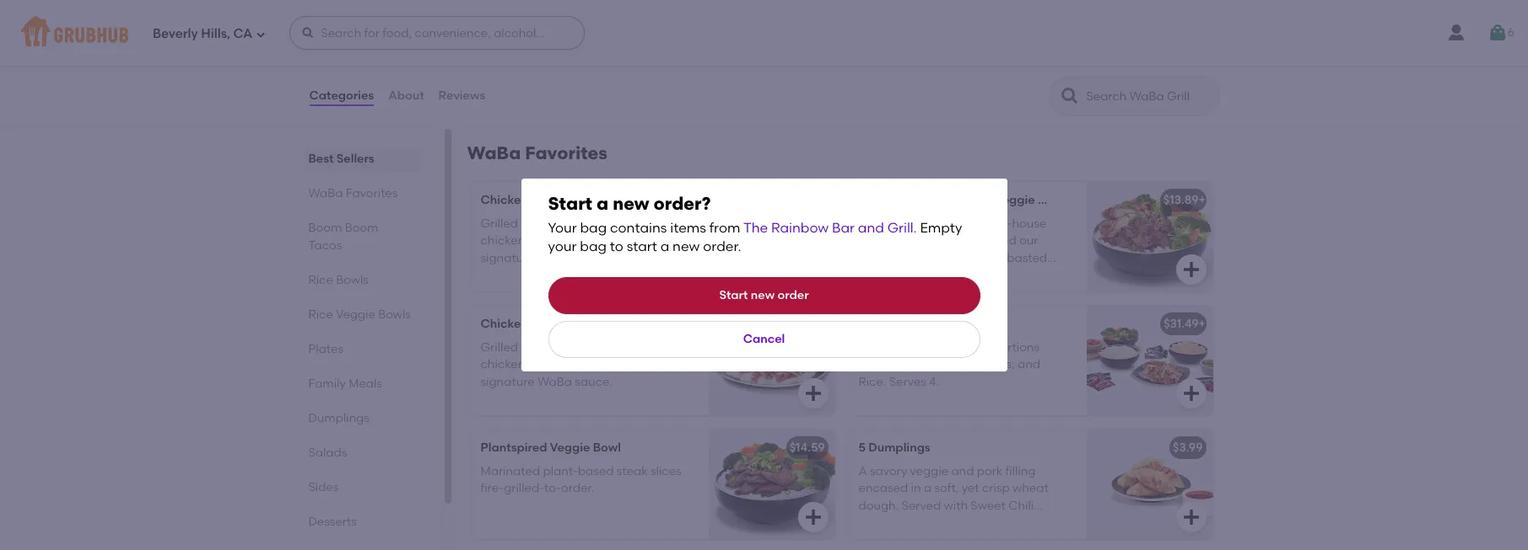 Task type: describe. For each thing, give the bounding box(es) containing it.
rice for rice bowls
[[308, 273, 333, 288]]

caramelized for veggie
[[528, 234, 599, 248]]

slices
[[651, 465, 682, 479]]

all- for bowl
[[519, 38, 538, 52]]

signature for bowl
[[479, 72, 533, 87]]

rice veggie bowls
[[308, 308, 411, 322]]

signature for veggie
[[481, 251, 535, 266]]

steak inside marinated plant-based steak slices fire-grilled-to-order.
[[617, 465, 648, 479]]

$15.09 +
[[785, 317, 828, 331]]

new inside start new order button
[[751, 288, 775, 303]]

pork
[[977, 465, 1003, 479]]

your
[[548, 239, 577, 255]]

svg image for $31.49
[[1181, 384, 1201, 404]]

natural
[[915, 251, 957, 266]]

+ for $15.09
[[821, 317, 828, 331]]

waba down chicken bowl
[[536, 72, 570, 87]]

marinated
[[481, 465, 540, 479]]

sauce. inside "a popular pairing of our in-house marinated ribeye steak and our grilled all-natural chicken basted with our signature waba sauce."
[[1001, 268, 1040, 283]]

sized
[[901, 341, 930, 355]]

chicken for chicken plate
[[481, 358, 525, 372]]

beverly hills, ca
[[153, 26, 253, 41]]

categories button
[[308, 66, 375, 127]]

5 dumplings image
[[1086, 430, 1213, 540]]

boom boom tacos tab
[[308, 219, 414, 255]]

best
[[308, 152, 334, 166]]

Search WaBa Grill search field
[[1085, 89, 1214, 105]]

1 boom from the left
[[308, 221, 342, 235]]

wheat
[[1013, 482, 1049, 497]]

including
[[859, 358, 911, 372]]

cancel button
[[548, 321, 980, 359]]

ca
[[233, 26, 253, 41]]

0 vertical spatial grilled
[[479, 38, 516, 52]]

$13.89 +
[[1163, 193, 1206, 207]]

sides tab
[[308, 479, 414, 497]]

desserts
[[308, 516, 357, 530]]

based
[[578, 465, 614, 479]]

about
[[388, 88, 424, 103]]

a savory veggie and pork filling encased in a soft, yet crisp wheat dough. served with sweet chili dipping sauce.
[[859, 465, 1049, 531]]

crisp
[[982, 482, 1010, 497]]

0 vertical spatial sauce.
[[573, 72, 611, 87]]

waba down reviews button
[[467, 142, 521, 164]]

tacos
[[308, 239, 342, 253]]

in
[[911, 482, 921, 497]]

natural, for veggie
[[539, 217, 584, 231]]

a popular pairing of our in-house marinated ribeye steak and our grilled all-natural chicken basted with our signature waba sauce.
[[859, 217, 1047, 283]]

main navigation navigation
[[0, 0, 1528, 66]]

a inside "a savory veggie and pork filling encased in a soft, yet crisp wheat dough. served with sweet chili dipping sauce."
[[924, 482, 932, 497]]

veggies,
[[967, 358, 1015, 372]]

with for chicken plate
[[602, 358, 626, 372]]

boom boom tacos
[[308, 221, 378, 253]]

ribeye
[[922, 234, 957, 248]]

filling
[[1005, 465, 1036, 479]]

order. inside marinated plant-based steak slices fire-grilled-to-order.
[[561, 482, 594, 497]]

never for chicken veggie bowl
[[587, 217, 618, 231]]

plantspired veggie bowl
[[481, 441, 621, 456]]

bag inside empty your bag to start a new order.
[[580, 239, 607, 255]]

rice for rice veggie bowls
[[308, 308, 333, 322]]

beverly
[[153, 26, 198, 41]]

5
[[859, 441, 866, 456]]

$15.09
[[785, 317, 821, 331]]

rice bowls tab
[[308, 272, 414, 289]]

served
[[901, 499, 941, 514]]

sauce. for chicken veggie bowl
[[575, 251, 612, 266]]

categories
[[309, 88, 374, 103]]

pairing
[[918, 217, 958, 231]]

chicken for chicken plate
[[481, 317, 528, 331]]

+ for $31.49
[[1199, 317, 1206, 331]]

empty
[[920, 220, 962, 236]]

rice veggie bowls tab
[[308, 306, 414, 324]]

bar
[[832, 220, 855, 236]]

grill
[[887, 220, 913, 236]]

start for start a new order?
[[548, 193, 592, 214]]

rice bowls
[[308, 273, 369, 288]]

chicken veggie bowl
[[481, 193, 602, 207]]

and right bar
[[858, 220, 884, 236]]

your bag contains items from the rainbow bar and grill .
[[548, 220, 917, 236]]

plantspired veggie bowl image
[[708, 430, 835, 540]]

order
[[778, 288, 809, 303]]

dumplings tab
[[308, 410, 414, 428]]

fire-
[[481, 482, 504, 497]]

0 horizontal spatial new
[[613, 193, 649, 214]]

house
[[1012, 217, 1047, 231]]

chicken inside "a popular pairing of our in-house marinated ribeye steak and our grilled all-natural chicken basted with our signature waba sauce."
[[960, 251, 1004, 266]]

grilled-
[[504, 482, 544, 497]]

grilled all-natural, never frozen chicken caramelized with our signature waba sauce. for veggie
[[481, 217, 656, 266]]

sweet
[[971, 499, 1006, 514]]

veggie
[[910, 465, 948, 479]]

steak
[[959, 193, 992, 207]]

svg image inside 6 button
[[1487, 23, 1508, 43]]

svg image up order
[[803, 260, 823, 280]]

+ for $13.89
[[1199, 193, 1206, 207]]

chicken for chicken bowl
[[479, 55, 523, 70]]

shareable
[[932, 341, 990, 355]]

0 vertical spatial family
[[909, 317, 947, 331]]

1 horizontal spatial favorites
[[525, 142, 608, 164]]

chicken bowl
[[479, 14, 557, 29]]

dumplings inside dumplings tab
[[308, 412, 370, 426]]

natural, for plate
[[539, 341, 584, 355]]

signature for plate
[[481, 375, 535, 390]]

family-
[[859, 341, 901, 355]]

0 horizontal spatial svg image
[[256, 29, 266, 39]]

rice.
[[859, 375, 886, 390]]

family meals
[[308, 377, 382, 392]]

&
[[947, 193, 956, 207]]

start new order
[[719, 288, 809, 303]]

reviews
[[438, 88, 485, 103]]

svg image for $14.59
[[803, 508, 823, 528]]

waba chicken & steak veggie bowl
[[859, 193, 1066, 207]]

in-
[[997, 217, 1012, 231]]

basted
[[1007, 251, 1047, 266]]

order. inside empty your bag to start a new order.
[[703, 239, 741, 255]]

portions
[[993, 341, 1040, 355]]

best sellers
[[308, 152, 374, 166]]

items
[[670, 220, 706, 236]]

$3.99
[[1173, 441, 1203, 456]]

chili
[[1008, 499, 1034, 514]]

plant-
[[543, 465, 578, 479]]

veggie for plantspired veggie bowl
[[550, 441, 590, 456]]

desserts tab
[[308, 514, 414, 532]]

start new order button
[[548, 278, 980, 315]]

salads tab
[[308, 445, 414, 462]]

veggie up in-
[[995, 193, 1035, 207]]

0 vertical spatial never
[[585, 38, 617, 52]]

4.
[[929, 375, 939, 390]]



Task type: locate. For each thing, give the bounding box(es) containing it.
grilled all-natural, never frozen chicken caramelized with our signature waba sauce. for plate
[[481, 341, 656, 390]]

contains
[[610, 220, 667, 236]]

1 vertical spatial rice
[[308, 308, 333, 322]]

rice down 'tacos' on the left top
[[308, 273, 333, 288]]

steak inside "a popular pairing of our in-house marinated ribeye steak and our grilled all-natural chicken basted with our signature waba sauce."
[[960, 234, 991, 248]]

sauce. for chicken plate
[[575, 375, 612, 390]]

new left order
[[751, 288, 775, 303]]

new up the contains
[[613, 193, 649, 214]]

0 horizontal spatial start
[[548, 193, 592, 214]]

with inside "a popular pairing of our in-house marinated ribeye steak and our grilled all-natural chicken basted with our signature waba sauce."
[[859, 268, 883, 283]]

rice inside rice veggie bowls tab
[[308, 308, 333, 322]]

sauce.
[[573, 72, 611, 87], [575, 251, 612, 266], [575, 375, 612, 390]]

1 horizontal spatial svg image
[[1181, 508, 1201, 528]]

caramelized down chicken bowl
[[526, 55, 597, 70]]

0 vertical spatial order.
[[703, 239, 741, 255]]

caramelized down chicken veggie bowl in the top left of the page
[[528, 234, 599, 248]]

1 horizontal spatial sauce.
[[1001, 268, 1040, 283]]

bag right "your"
[[580, 220, 607, 236]]

1 vertical spatial caramelized
[[528, 234, 599, 248]]

all- down chicken plate
[[521, 341, 539, 355]]

rice up plates
[[308, 308, 333, 322]]

with inside "a savory veggie and pork filling encased in a soft, yet crisp wheat dough. served with sweet chili dipping sauce."
[[944, 499, 968, 514]]

veggie up "your"
[[531, 193, 571, 207]]

1 horizontal spatial new
[[673, 239, 700, 255]]

bowl
[[529, 14, 557, 29], [574, 193, 602, 207], [1038, 193, 1066, 207], [593, 441, 621, 456]]

svg image for $13.89
[[1181, 260, 1201, 280]]

rice
[[308, 273, 333, 288], [308, 308, 333, 322]]

veggie inside tab
[[336, 308, 375, 322]]

rice inside rice bowls tab
[[308, 273, 333, 288]]

1 vertical spatial grilled
[[481, 217, 518, 231]]

family-sized shareable portions including chicken, veggies, and rice. serves 4.
[[859, 341, 1040, 390]]

plate
[[531, 317, 561, 331]]

steak
[[960, 234, 991, 248], [617, 465, 648, 479]]

0 vertical spatial waba favorites
[[467, 142, 608, 164]]

frozen
[[620, 38, 655, 52], [621, 217, 656, 231], [621, 341, 656, 355]]

signature left your
[[481, 251, 535, 266]]

and inside "a popular pairing of our in-house marinated ribeye steak and our grilled all-natural chicken basted with our signature waba sauce."
[[994, 234, 1017, 248]]

0 horizontal spatial a
[[597, 193, 609, 214]]

2 horizontal spatial new
[[751, 288, 775, 303]]

0 vertical spatial natural,
[[538, 38, 582, 52]]

about button
[[387, 66, 425, 127]]

frozen for chicken plate
[[621, 341, 656, 355]]

grilled all-natural, never frozen chicken caramelized with our signature waba sauce. down plate
[[481, 341, 656, 390]]

plates
[[308, 343, 344, 357]]

1 vertical spatial waba favorites
[[308, 186, 398, 201]]

rainbow
[[771, 220, 829, 236]]

a inside empty your bag to start a new order.
[[660, 239, 669, 255]]

veggie for rice veggie bowls
[[336, 308, 375, 322]]

family meals tab
[[308, 375, 414, 393]]

chicken
[[479, 14, 526, 29], [481, 193, 528, 207], [896, 193, 944, 207], [481, 317, 528, 331], [859, 317, 906, 331]]

and inside "a savory veggie and pork filling encased in a soft, yet crisp wheat dough. served with sweet chili dipping sauce."
[[951, 465, 974, 479]]

1 horizontal spatial family
[[909, 317, 947, 331]]

veggie for chicken veggie bowl
[[531, 193, 571, 207]]

favorites
[[525, 142, 608, 164], [346, 186, 398, 201]]

chicken down chicken bowl
[[479, 55, 523, 70]]

family
[[909, 317, 947, 331], [308, 377, 346, 392]]

0 vertical spatial grilled all-natural, never frozen chicken caramelized with our signature waba sauce.
[[479, 38, 655, 87]]

and up yet
[[951, 465, 974, 479]]

1 rice from the top
[[308, 273, 333, 288]]

1 horizontal spatial steak
[[960, 234, 991, 248]]

1 vertical spatial dumplings
[[868, 441, 930, 456]]

1 horizontal spatial dumplings
[[868, 441, 930, 456]]

veggie up plant-
[[550, 441, 590, 456]]

svg image inside main navigation navigation
[[301, 26, 315, 40]]

1 vertical spatial start
[[719, 288, 748, 303]]

chicken plate
[[481, 317, 561, 331]]

caramelized
[[526, 55, 597, 70], [528, 234, 599, 248], [528, 358, 599, 372]]

family down plates
[[308, 377, 346, 392]]

0 vertical spatial dumplings
[[308, 412, 370, 426]]

order.
[[703, 239, 741, 255], [561, 482, 594, 497]]

a
[[597, 193, 609, 214], [660, 239, 669, 255], [924, 482, 932, 497]]

2 bag from the top
[[580, 239, 607, 255]]

grilled for chicken veggie bowl
[[481, 217, 518, 231]]

favorites up chicken veggie bowl in the top left of the page
[[525, 142, 608, 164]]

waba favorites
[[467, 142, 608, 164], [308, 186, 398, 201]]

dipping
[[859, 516, 903, 531]]

natural, up your
[[539, 217, 584, 231]]

6 button
[[1487, 18, 1515, 48]]

boom up 'tacos' on the left top
[[308, 221, 342, 235]]

natural,
[[538, 38, 582, 52], [539, 217, 584, 231], [539, 341, 584, 355]]

chicken bowl image
[[710, 0, 837, 110]]

family inside the 'family meals' tab
[[308, 377, 346, 392]]

1 horizontal spatial bowls
[[378, 308, 411, 322]]

0 vertical spatial frozen
[[620, 38, 655, 52]]

sides
[[308, 481, 339, 495]]

chicken for chicken veggie bowl
[[481, 234, 525, 248]]

$31.49
[[1164, 317, 1199, 331]]

a inside "a savory veggie and pork filling encased in a soft, yet crisp wheat dough. served with sweet chili dipping sauce."
[[859, 465, 867, 479]]

0 vertical spatial sauce.
[[1001, 268, 1040, 283]]

0 vertical spatial a
[[859, 217, 867, 231]]

1 horizontal spatial a
[[660, 239, 669, 255]]

1 vertical spatial favorites
[[346, 186, 398, 201]]

1 horizontal spatial start
[[719, 288, 748, 303]]

to
[[610, 239, 623, 255]]

chicken
[[479, 55, 523, 70], [481, 234, 525, 248], [960, 251, 1004, 266], [481, 358, 525, 372]]

signature
[[479, 72, 533, 87], [481, 251, 535, 266], [907, 268, 961, 283], [481, 375, 535, 390]]

boom down waba favorites tab
[[345, 221, 378, 235]]

0 horizontal spatial sauce.
[[906, 516, 945, 531]]

$31.49 +
[[1164, 317, 1206, 331]]

1 horizontal spatial waba favorites
[[467, 142, 608, 164]]

chicken family meal
[[859, 317, 979, 331]]

and inside family-sized shareable portions including chicken, veggies, and rice. serves 4.
[[1018, 358, 1040, 372]]

0 horizontal spatial family
[[308, 377, 346, 392]]

2 vertical spatial new
[[751, 288, 775, 303]]

new inside empty your bag to start a new order.
[[673, 239, 700, 255]]

waba favorites up chicken veggie bowl in the top left of the page
[[467, 142, 608, 164]]

the
[[743, 220, 768, 236]]

favorites down best sellers tab
[[346, 186, 398, 201]]

2 vertical spatial caramelized
[[528, 358, 599, 372]]

all- inside "a popular pairing of our in-house marinated ribeye steak and our grilled all-natural chicken basted with our signature waba sauce."
[[897, 251, 915, 266]]

sauce.
[[1001, 268, 1040, 283], [906, 516, 945, 531]]

to-
[[544, 482, 561, 497]]

start up "your"
[[548, 193, 592, 214]]

veggie
[[531, 193, 571, 207], [995, 193, 1035, 207], [336, 308, 375, 322], [550, 441, 590, 456]]

1 vertical spatial sauce.
[[575, 251, 612, 266]]

0 horizontal spatial dumplings
[[308, 412, 370, 426]]

5 dumplings
[[859, 441, 930, 456]]

with for chicken bowl
[[600, 55, 624, 70]]

waba inside waba favorites tab
[[308, 186, 343, 201]]

sauce. inside "a savory veggie and pork filling encased in a soft, yet crisp wheat dough. served with sweet chili dipping sauce."
[[906, 516, 945, 531]]

a for a savory veggie and pork filling encased in a soft, yet crisp wheat dough. served with sweet chili dipping sauce.
[[859, 465, 867, 479]]

signature down chicken plate
[[481, 375, 535, 390]]

family up sized
[[909, 317, 947, 331]]

grilled down chicken veggie bowl in the top left of the page
[[481, 217, 518, 231]]

waba favorites tab
[[308, 185, 414, 203]]

2 vertical spatial grilled
[[481, 341, 518, 355]]

start a new order?
[[548, 193, 711, 214]]

waba inside "a popular pairing of our in-house marinated ribeye steak and our grilled all-natural chicken basted with our signature waba sauce."
[[964, 268, 999, 283]]

svg image up $14.59
[[803, 384, 823, 404]]

never
[[585, 38, 617, 52], [587, 217, 618, 231], [587, 341, 618, 355]]

2 horizontal spatial a
[[924, 482, 932, 497]]

meal
[[950, 317, 979, 331]]

chicken down "of"
[[960, 251, 1004, 266]]

2 rice from the top
[[308, 308, 333, 322]]

empty your bag to start a new order.
[[548, 220, 962, 255]]

2 vertical spatial never
[[587, 341, 618, 355]]

1 vertical spatial family
[[308, 377, 346, 392]]

chicken veggie bowl image
[[708, 182, 835, 292]]

0 vertical spatial start
[[548, 193, 592, 214]]

1 a from the top
[[859, 217, 867, 231]]

best sellers tab
[[308, 150, 414, 168]]

chicken,
[[914, 358, 964, 372]]

order. down plant-
[[561, 482, 594, 497]]

all- for veggie
[[521, 217, 539, 231]]

$14.59
[[790, 441, 825, 456]]

0 vertical spatial caramelized
[[526, 55, 597, 70]]

chicken down chicken veggie bowl in the top left of the page
[[481, 234, 525, 248]]

with for chicken veggie bowl
[[602, 234, 626, 248]]

chicken down chicken plate
[[481, 358, 525, 372]]

1 vertical spatial steak
[[617, 465, 648, 479]]

new down items
[[673, 239, 700, 255]]

svg image up "$3.99"
[[1181, 384, 1201, 404]]

all- down chicken bowl
[[519, 38, 538, 52]]

meals
[[349, 377, 382, 392]]

0 horizontal spatial boom
[[308, 221, 342, 235]]

chicken plate image
[[708, 306, 835, 416]]

salads
[[308, 446, 347, 461]]

never for chicken plate
[[587, 341, 618, 355]]

0 vertical spatial bowls
[[336, 273, 369, 288]]

0 vertical spatial steak
[[960, 234, 991, 248]]

hills,
[[201, 26, 230, 41]]

grilled down chicken bowl
[[479, 38, 516, 52]]

your
[[548, 220, 577, 236]]

1 vertical spatial new
[[673, 239, 700, 255]]

0 horizontal spatial bowls
[[336, 273, 369, 288]]

caramelized for plate
[[528, 358, 599, 372]]

0 horizontal spatial order.
[[561, 482, 594, 497]]

waba chicken & steak veggie bowl image
[[1086, 182, 1213, 292]]

0 horizontal spatial favorites
[[346, 186, 398, 201]]

grilled all-natural, never frozen chicken caramelized with our signature waba sauce. down chicken bowl
[[479, 38, 655, 87]]

encased
[[859, 482, 908, 497]]

all- down chicken veggie bowl in the top left of the page
[[521, 217, 539, 231]]

sauce. down served
[[906, 516, 945, 531]]

1 vertical spatial natural,
[[539, 217, 584, 231]]

waba favorites inside tab
[[308, 186, 398, 201]]

1 horizontal spatial order.
[[703, 239, 741, 255]]

2 vertical spatial grilled all-natural, never frozen chicken caramelized with our signature waba sauce.
[[481, 341, 656, 390]]

svg image left dough.
[[803, 508, 823, 528]]

$13.89
[[1163, 193, 1199, 207]]

reviews button
[[438, 66, 486, 127]]

favorites inside tab
[[346, 186, 398, 201]]

bowls
[[336, 273, 369, 288], [378, 308, 411, 322]]

veggie up plates tab
[[336, 308, 375, 322]]

of
[[961, 217, 972, 231]]

.
[[913, 220, 917, 236]]

sellers
[[336, 152, 374, 166]]

start
[[627, 239, 657, 255]]

1 vertical spatial frozen
[[621, 217, 656, 231]]

dumplings down family meals
[[308, 412, 370, 426]]

bag left to
[[580, 239, 607, 255]]

1 vertical spatial never
[[587, 217, 618, 231]]

marinated
[[859, 234, 919, 248]]

marinated plant-based steak slices fire-grilled-to-order.
[[481, 465, 682, 497]]

svg image right ca
[[301, 26, 315, 40]]

1 vertical spatial grilled all-natural, never frozen chicken caramelized with our signature waba sauce.
[[481, 217, 656, 266]]

1 vertical spatial sauce.
[[906, 516, 945, 531]]

0 vertical spatial a
[[597, 193, 609, 214]]

2 boom from the left
[[345, 221, 378, 235]]

start up cancel
[[719, 288, 748, 303]]

1 vertical spatial bag
[[580, 239, 607, 255]]

plantspired
[[481, 441, 547, 456]]

a right bar
[[859, 217, 867, 231]]

1 horizontal spatial boom
[[345, 221, 378, 235]]

a for a popular pairing of our in-house marinated ribeye steak and our grilled all-natural chicken basted with our signature waba sauce.
[[859, 217, 867, 231]]

signature down natural
[[907, 268, 961, 283]]

waba up popular
[[859, 193, 894, 207]]

waba down best
[[308, 186, 343, 201]]

svg image
[[301, 26, 315, 40], [803, 260, 823, 280], [1181, 260, 1201, 280], [803, 384, 823, 404], [1181, 384, 1201, 404], [803, 508, 823, 528]]

waba down "your"
[[537, 251, 572, 266]]

svg image up $31.49 +
[[1181, 260, 1201, 280]]

waba down plate
[[537, 375, 572, 390]]

a inside "a popular pairing of our in-house marinated ribeye steak and our grilled all-natural chicken basted with our signature waba sauce."
[[859, 217, 867, 231]]

and down in-
[[994, 234, 1017, 248]]

frozen for chicken veggie bowl
[[621, 217, 656, 231]]

grilled down chicken plate
[[481, 341, 518, 355]]

signature up reviews
[[479, 72, 533, 87]]

1 vertical spatial bowls
[[378, 308, 411, 322]]

natural, down plate
[[539, 341, 584, 355]]

and down portions on the bottom of the page
[[1018, 358, 1040, 372]]

new
[[613, 193, 649, 214], [673, 239, 700, 255], [751, 288, 775, 303]]

natural, down chicken bowl
[[538, 38, 582, 52]]

signature inside "a popular pairing of our in-house marinated ribeye steak and our grilled all-natural chicken basted with our signature waba sauce."
[[907, 268, 961, 283]]

waba up meal
[[964, 268, 999, 283]]

all- down marinated
[[897, 251, 915, 266]]

waba favorites down 'sellers'
[[308, 186, 398, 201]]

and
[[858, 220, 884, 236], [994, 234, 1017, 248], [1018, 358, 1040, 372], [951, 465, 974, 479]]

2 vertical spatial natural,
[[539, 341, 584, 355]]

1 bag from the top
[[580, 220, 607, 236]]

plates tab
[[308, 341, 414, 359]]

our
[[627, 55, 646, 70], [975, 217, 994, 231], [629, 234, 648, 248], [1019, 234, 1038, 248], [885, 268, 904, 283], [629, 358, 648, 372]]

dough.
[[859, 499, 899, 514]]

all- for plate
[[521, 341, 539, 355]]

2 horizontal spatial svg image
[[1487, 23, 1508, 43]]

2 vertical spatial sauce.
[[575, 375, 612, 390]]

dumplings up the savory
[[868, 441, 930, 456]]

sauce. down basted
[[1001, 268, 1040, 283]]

serves
[[889, 375, 926, 390]]

6
[[1508, 25, 1515, 40]]

start for start new order
[[719, 288, 748, 303]]

cancel
[[743, 332, 785, 347]]

0 horizontal spatial steak
[[617, 465, 648, 479]]

caramelized down plate
[[528, 358, 599, 372]]

bowls down rice bowls tab
[[378, 308, 411, 322]]

grilled all-natural, never frozen chicken caramelized with our signature waba sauce. down chicken veggie bowl in the top left of the page
[[481, 217, 656, 266]]

bag
[[580, 220, 607, 236], [580, 239, 607, 255]]

2 a from the top
[[859, 465, 867, 479]]

0 vertical spatial favorites
[[525, 142, 608, 164]]

a down 5
[[859, 465, 867, 479]]

chicken for chicken bowl
[[479, 14, 526, 29]]

1 vertical spatial order.
[[561, 482, 594, 497]]

search icon image
[[1059, 86, 1080, 106]]

2 vertical spatial a
[[924, 482, 932, 497]]

start inside start new order button
[[719, 288, 748, 303]]

bowls up the rice veggie bowls
[[336, 273, 369, 288]]

steak down "of"
[[960, 234, 991, 248]]

grilled
[[479, 38, 516, 52], [481, 217, 518, 231], [481, 341, 518, 355]]

dumplings
[[308, 412, 370, 426], [868, 441, 930, 456]]

svg image for $15.09
[[803, 384, 823, 404]]

chicken for chicken family meal
[[859, 317, 906, 331]]

0 vertical spatial new
[[613, 193, 649, 214]]

1 vertical spatial a
[[859, 465, 867, 479]]

chicken family meal image
[[1086, 306, 1213, 416]]

chicken for chicken veggie bowl
[[481, 193, 528, 207]]

order?
[[654, 193, 711, 214]]

boom
[[308, 221, 342, 235], [345, 221, 378, 235]]

0 vertical spatial rice
[[308, 273, 333, 288]]

1 vertical spatial a
[[660, 239, 669, 255]]

2 vertical spatial frozen
[[621, 341, 656, 355]]

order. down from on the top
[[703, 239, 741, 255]]

steak left slices
[[617, 465, 648, 479]]

0 vertical spatial bag
[[580, 220, 607, 236]]

svg image
[[1487, 23, 1508, 43], [256, 29, 266, 39], [1181, 508, 1201, 528]]

0 horizontal spatial waba favorites
[[308, 186, 398, 201]]

grilled for chicken plate
[[481, 341, 518, 355]]



Task type: vqa. For each thing, say whether or not it's contained in the screenshot.
5 Dumplings image
yes



